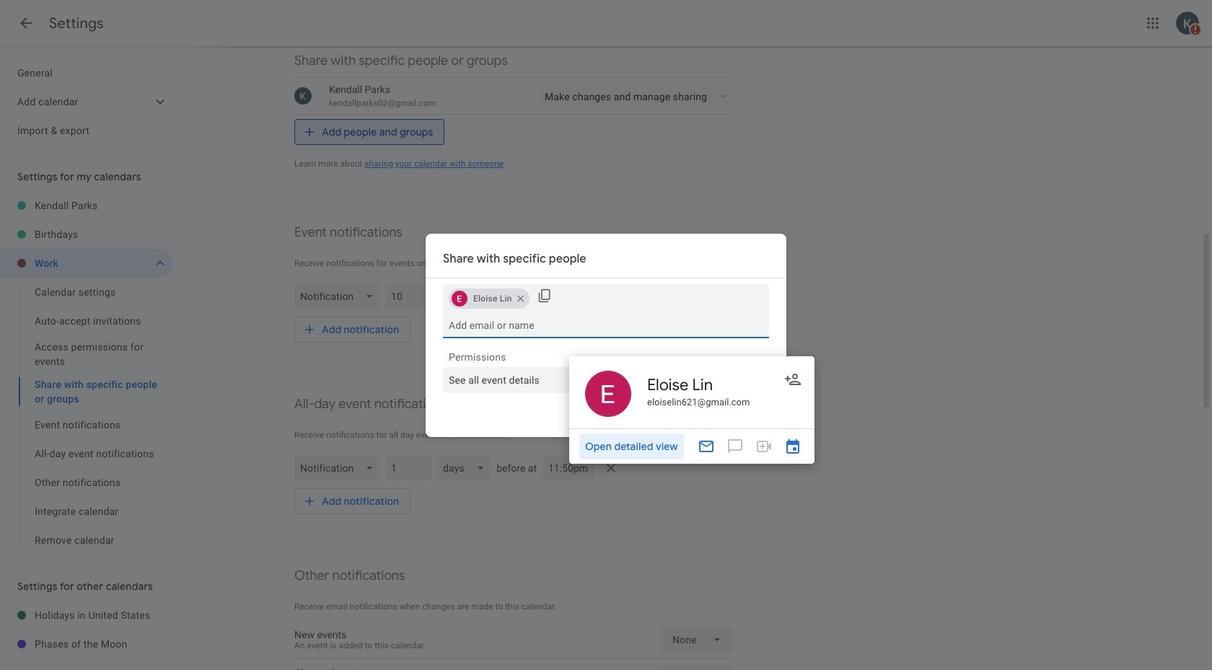 Task type: describe. For each thing, give the bounding box(es) containing it.
the day before at 11:50pm element
[[294, 452, 733, 484]]

phases of the moon tree item
[[0, 630, 173, 659]]

eloise lin, selected option
[[449, 287, 529, 310]]

Minutes in advance for notification number field
[[391, 284, 426, 310]]

kendall parks tree item
[[0, 191, 173, 220]]

Days in advance for notification number field
[[391, 455, 426, 481]]



Task type: vqa. For each thing, say whether or not it's contained in the screenshot.
6 corresponding to November 6 ELEMENT
no



Task type: locate. For each thing, give the bounding box(es) containing it.
2 tree from the top
[[0, 191, 173, 555]]

group
[[0, 278, 173, 555]]

None field
[[443, 367, 769, 393]]

3 tree from the top
[[0, 601, 173, 659]]

selected people list box
[[443, 284, 533, 312]]

work tree item
[[0, 249, 173, 278]]

tree
[[0, 58, 173, 145], [0, 191, 173, 555], [0, 601, 173, 659]]

10 minutes before element
[[294, 281, 733, 312]]

1 tree from the top
[[0, 58, 173, 145]]

go back image
[[17, 14, 35, 32]]

tree item
[[0, 373, 173, 411]]

dialog
[[426, 233, 787, 437]]

Add email or name text field
[[449, 312, 763, 338]]

0 vertical spatial tree
[[0, 58, 173, 145]]

information card element
[[569, 356, 815, 464]]

heading
[[49, 14, 104, 32]]

2 vertical spatial tree
[[0, 601, 173, 659]]

birthdays tree item
[[0, 220, 173, 249]]

holidays in united states tree item
[[0, 601, 173, 630]]

1 vertical spatial tree
[[0, 191, 173, 555]]



